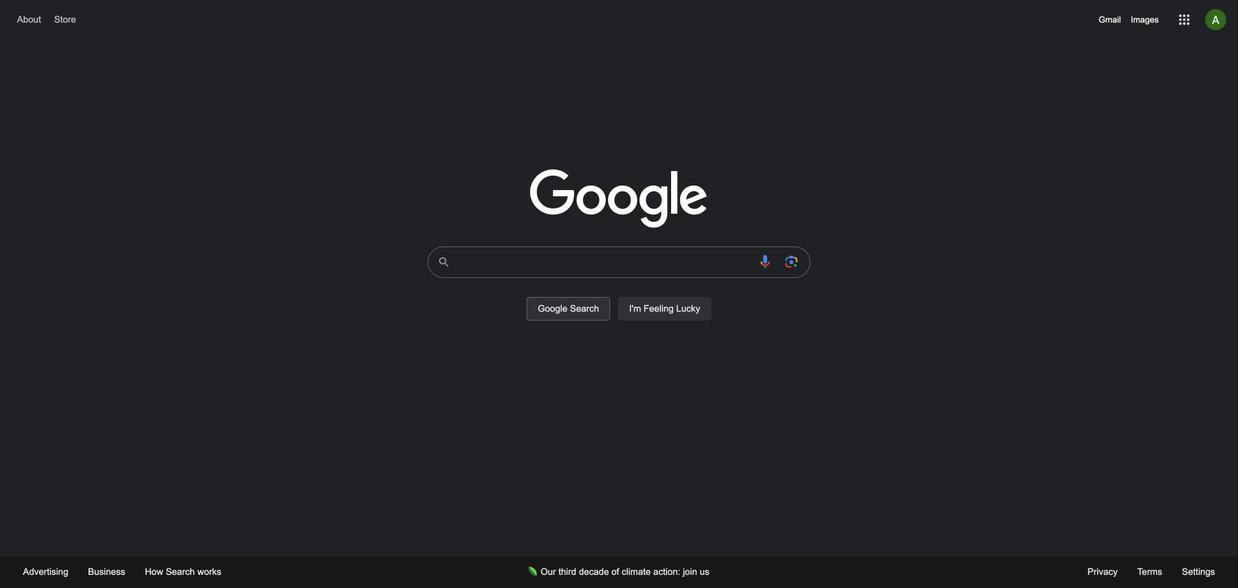 Task type: describe. For each thing, give the bounding box(es) containing it.
search by image image
[[784, 254, 800, 270]]



Task type: vqa. For each thing, say whether or not it's contained in the screenshot.
Report
no



Task type: locate. For each thing, give the bounding box(es) containing it.
None search field
[[13, 243, 1226, 336]]

google image
[[530, 169, 709, 230]]

search by voice image
[[758, 254, 774, 270]]



